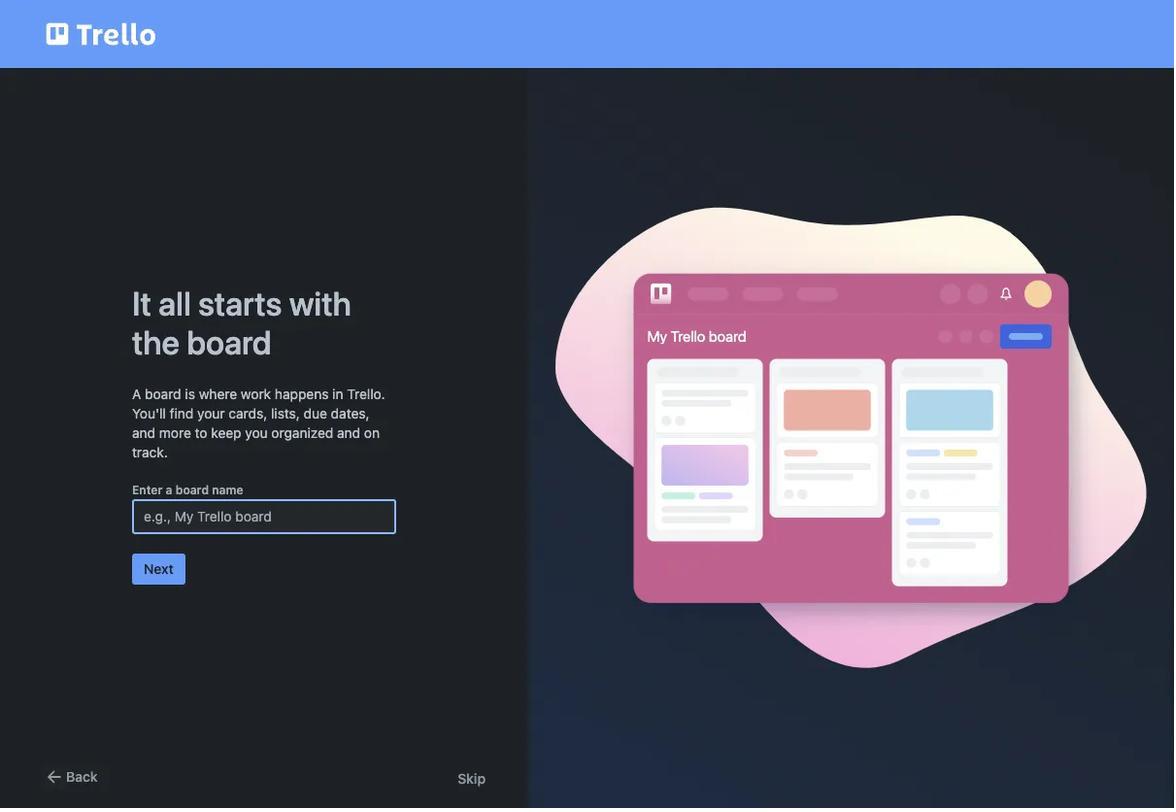 Task type: vqa. For each thing, say whether or not it's contained in the screenshot.
the left And
yes



Task type: locate. For each thing, give the bounding box(es) containing it.
work
[[241, 386, 271, 402]]

and down 'you'll'
[[132, 425, 155, 441]]

it
[[132, 284, 151, 322]]

and down "dates,"
[[337, 425, 360, 441]]

board
[[187, 322, 272, 361], [709, 327, 747, 345], [145, 386, 181, 402], [176, 483, 209, 496]]

the
[[132, 322, 180, 361]]

a board is where work happens in trello. you'll find your cards, lists, due dates, and more to keep you organized and on track.
[[132, 386, 385, 460]]

1 horizontal spatial and
[[337, 425, 360, 441]]

keep
[[211, 425, 241, 441]]

and
[[132, 425, 155, 441], [337, 425, 360, 441]]

next button
[[132, 554, 185, 585]]

more
[[159, 425, 191, 441]]

skip button
[[458, 769, 486, 789]]

cards,
[[229, 406, 267, 422]]

it all starts with the board
[[132, 284, 351, 361]]

0 horizontal spatial and
[[132, 425, 155, 441]]

is
[[185, 386, 195, 402]]

trello
[[671, 327, 706, 345]]

with
[[289, 284, 351, 322]]

due
[[304, 406, 327, 422]]

your
[[197, 406, 225, 422]]

a
[[132, 386, 141, 402]]

board right a
[[176, 483, 209, 496]]

back button
[[43, 765, 98, 789]]

board up 'you'll'
[[145, 386, 181, 402]]

board inside a board is where work happens in trello. you'll find your cards, lists, due dates, and more to keep you organized and on track.
[[145, 386, 181, 402]]

next
[[144, 561, 174, 577]]

board inside it all starts with the board
[[187, 322, 272, 361]]

on
[[364, 425, 380, 441]]

board up where
[[187, 322, 272, 361]]



Task type: describe. For each thing, give the bounding box(es) containing it.
track.
[[132, 444, 168, 460]]

dates,
[[331, 406, 370, 422]]

organized
[[271, 425, 333, 441]]

happens
[[275, 386, 329, 402]]

a
[[166, 483, 172, 496]]

trello.
[[347, 386, 385, 402]]

enter
[[132, 483, 163, 496]]

in
[[332, 386, 343, 402]]

name
[[212, 483, 243, 496]]

lists,
[[271, 406, 300, 422]]

2 and from the left
[[337, 425, 360, 441]]

all
[[158, 284, 191, 322]]

trello image
[[43, 12, 159, 56]]

starts
[[198, 284, 282, 322]]

1 and from the left
[[132, 425, 155, 441]]

you
[[245, 425, 268, 441]]

trello image
[[647, 280, 675, 307]]

back
[[66, 769, 98, 785]]

Enter a board name text field
[[132, 499, 396, 534]]

to
[[195, 425, 207, 441]]

you'll
[[132, 406, 166, 422]]

find
[[170, 406, 194, 422]]

my trello board
[[647, 327, 747, 345]]

skip
[[458, 771, 486, 787]]

where
[[199, 386, 237, 402]]

board right trello
[[709, 327, 747, 345]]

enter a board name
[[132, 483, 243, 496]]

my
[[647, 327, 667, 345]]



